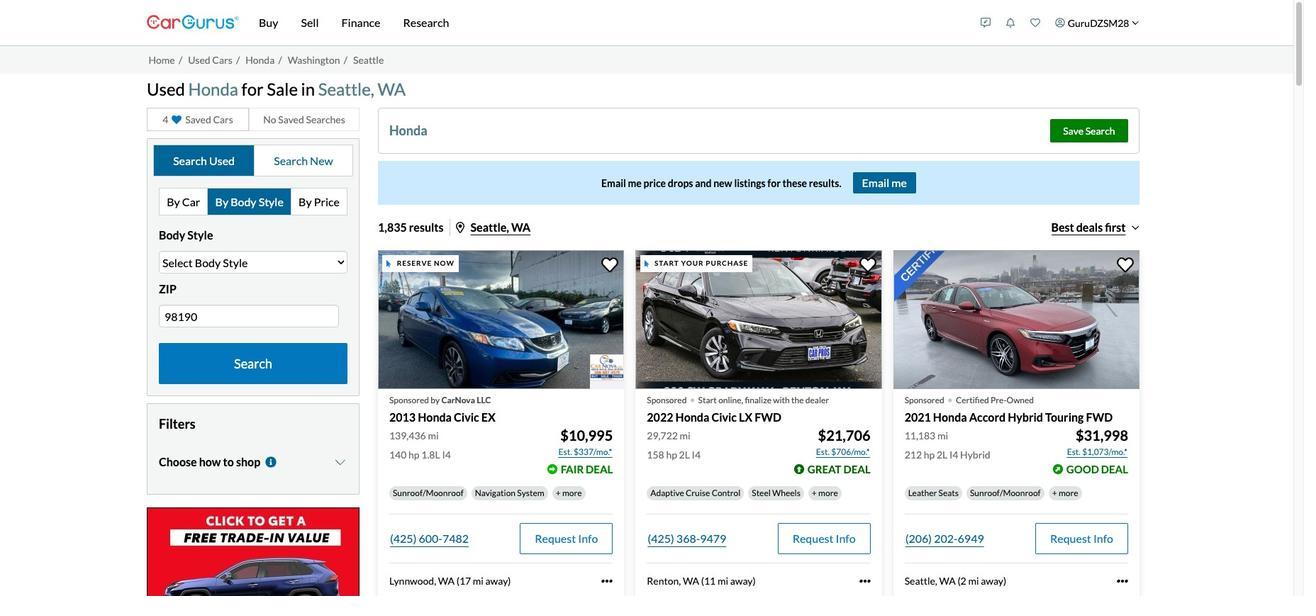 Task type: vqa. For each thing, say whether or not it's contained in the screenshot.
CarGurus
no



Task type: describe. For each thing, give the bounding box(es) containing it.
renton,
[[647, 575, 681, 587]]

request for $21,706
[[793, 532, 834, 545]]

info for $21,706
[[836, 532, 856, 545]]

deal for $21,706
[[844, 463, 871, 476]]

results
[[409, 221, 444, 234]]

email for email me price drops and new listings for these results.
[[602, 177, 626, 189]]

lynnwood, wa (17 mi away)
[[389, 575, 511, 587]]

finance button
[[330, 0, 392, 45]]

2013
[[389, 410, 416, 424]]

carnova
[[441, 395, 475, 406]]

wheels
[[773, 488, 801, 499]]

ellipsis h image
[[602, 576, 613, 587]]

by car tab
[[160, 189, 208, 215]]

wa for $21,706
[[683, 575, 699, 587]]

$706/mo.*
[[832, 447, 870, 457]]

filters
[[159, 416, 196, 432]]

seattle, for seattle, wa
[[471, 221, 509, 234]]

add a car review image
[[981, 18, 991, 28]]

gurudzsm28 button
[[1048, 3, 1147, 43]]

reserve now
[[397, 259, 455, 268]]

$21,706 est. $706/mo.*
[[816, 427, 871, 457]]

1 vertical spatial for
[[768, 177, 781, 189]]

how
[[199, 456, 221, 469]]

request for $31,998
[[1051, 532, 1092, 545]]

zip
[[159, 283, 177, 296]]

request info for $21,706
[[793, 532, 856, 545]]

· for $31,998
[[947, 386, 953, 411]]

research
[[403, 16, 449, 29]]

est. $337/mo.* button
[[558, 445, 613, 460]]

start your purchase
[[655, 259, 749, 268]]

seattle, wa (2 mi away)
[[905, 575, 1007, 587]]

sell button
[[290, 0, 330, 45]]

$337/mo.*
[[574, 447, 612, 457]]

est. $1,073/mo.* button
[[1067, 445, 1129, 460]]

now
[[434, 259, 455, 268]]

wa down seattle
[[378, 78, 406, 99]]

me for email me
[[892, 176, 907, 190]]

mouse pointer image for ·
[[645, 260, 649, 267]]

request info button for $31,998
[[1036, 523, 1129, 555]]

tab list for search new
[[159, 188, 348, 216]]

start inside sponsored · start online, finalize with the dealer 2022 honda civic lx fwd
[[698, 395, 717, 406]]

request info for $10,995
[[535, 532, 598, 545]]

est. for $10,995
[[559, 447, 572, 457]]

202-
[[934, 532, 958, 545]]

lynnwood,
[[389, 575, 436, 587]]

mi right (2
[[969, 575, 979, 587]]

seattle, for seattle, wa (2 mi away)
[[905, 575, 938, 587]]

request for $10,995
[[535, 532, 576, 545]]

seattle
[[353, 54, 384, 66]]

cruise
[[686, 488, 710, 499]]

6949
[[958, 532, 984, 545]]

29,722 mi 158 hp 2l i4
[[647, 430, 701, 461]]

i4 for $10,995
[[442, 449, 451, 461]]

2 sunroof/moonroof from the left
[[970, 488, 1041, 499]]

$31,998 est. $1,073/mo.*
[[1067, 427, 1129, 457]]

body style
[[159, 229, 213, 242]]

request info for $31,998
[[1051, 532, 1114, 545]]

$10,995 est. $337/mo.*
[[559, 427, 613, 457]]

steel
[[752, 488, 771, 499]]

wa right map marker alt 'image'
[[511, 221, 531, 234]]

buy
[[259, 16, 278, 29]]

good deal
[[1067, 463, 1129, 476]]

car
[[182, 195, 200, 208]]

save
[[1064, 125, 1084, 137]]

0 vertical spatial start
[[655, 259, 679, 268]]

request info button for $21,706
[[778, 523, 871, 555]]

search for search new
[[274, 154, 308, 167]]

+ for $10,995
[[556, 488, 561, 499]]

certified
[[956, 395, 989, 406]]

with
[[773, 395, 790, 406]]

cargurus logo homepage link link
[[147, 2, 239, 43]]

home / used cars / honda / washington / seattle
[[149, 54, 384, 66]]

158
[[647, 449, 664, 461]]

shop
[[236, 456, 260, 469]]

by for by car
[[167, 195, 180, 208]]

mi right (17
[[473, 575, 484, 587]]

search used tab
[[154, 146, 255, 176]]

wa for $10,995
[[438, 575, 455, 587]]

deal for $10,995
[[586, 463, 613, 476]]

fwd inside sponsored · start online, finalize with the dealer 2022 honda civic lx fwd
[[755, 410, 782, 424]]

fair deal
[[561, 463, 613, 476]]

owned
[[1007, 395, 1034, 406]]

away) for $21,706
[[730, 575, 756, 587]]

hp for $10,995
[[409, 449, 420, 461]]

sponsored · certified pre-owned 2021 honda accord hybrid touring fwd
[[905, 386, 1113, 424]]

more for $10,995
[[562, 488, 582, 499]]

search for search
[[234, 356, 272, 372]]

in
[[301, 78, 315, 99]]

1 vertical spatial used
[[147, 78, 185, 99]]

home
[[149, 54, 175, 66]]

$10,995
[[561, 427, 613, 444]]

(425) for ·
[[648, 532, 674, 545]]

$31,998
[[1076, 427, 1129, 444]]

+ more for $10,995
[[556, 488, 582, 499]]

by car
[[167, 195, 200, 208]]

ZIP telephone field
[[159, 305, 339, 328]]

searches
[[306, 114, 345, 126]]

sale
[[267, 78, 298, 99]]

hybrid inside 11,183 mi 212 hp 2l i4 hybrid
[[961, 449, 991, 461]]

by price
[[299, 195, 340, 208]]

reserve
[[397, 259, 432, 268]]

home link
[[149, 54, 175, 66]]

wa for $31,998
[[940, 575, 956, 587]]

by body style
[[215, 195, 284, 208]]

info circle image
[[264, 457, 278, 468]]

search for search used
[[173, 154, 207, 167]]

+ for $31,998
[[1052, 488, 1057, 499]]

0 vertical spatial seattle,
[[318, 78, 374, 99]]

results.
[[809, 177, 842, 189]]

fair
[[561, 463, 584, 476]]

tab list for no saved searches
[[153, 145, 353, 177]]

save search
[[1064, 125, 1115, 137]]

good
[[1067, 463, 1099, 476]]

away) for $10,995
[[486, 575, 511, 587]]

and
[[695, 177, 712, 189]]

368-
[[677, 532, 700, 545]]

$1,073/mo.*
[[1083, 447, 1128, 457]]

mi inside 11,183 mi 212 hp 2l i4 hybrid
[[938, 430, 948, 442]]

212
[[905, 449, 922, 461]]

by for by body style
[[215, 195, 228, 208]]

leather
[[908, 488, 937, 499]]

sponsored by carnova llc 2013 honda civic ex
[[389, 395, 496, 424]]

i4 for $21,706
[[692, 449, 701, 461]]

adaptive
[[651, 488, 684, 499]]

choose
[[159, 456, 197, 469]]

honda inside sponsored · certified pre-owned 2021 honda accord hybrid touring fwd
[[933, 410, 967, 424]]

11,183
[[905, 430, 936, 442]]

used honda for sale in seattle, wa
[[147, 78, 406, 99]]

choose how to shop
[[159, 456, 260, 469]]

leather seats
[[908, 488, 959, 499]]



Task type: locate. For each thing, give the bounding box(es) containing it.
1 vertical spatial hybrid
[[961, 449, 991, 461]]

new
[[714, 177, 733, 189]]

1 horizontal spatial body
[[231, 195, 256, 208]]

style down car
[[187, 229, 213, 242]]

1 horizontal spatial est.
[[816, 447, 830, 457]]

body down by car tab
[[159, 229, 185, 242]]

3 + more from the left
[[1052, 488, 1079, 499]]

navigation system
[[475, 488, 545, 499]]

email me
[[862, 176, 907, 190]]

hybrid down the owned
[[1008, 410, 1043, 424]]

civic down the online,
[[712, 410, 737, 424]]

4
[[163, 114, 168, 126]]

3 deal from the left
[[1101, 463, 1129, 476]]

by for by price
[[299, 195, 312, 208]]

hp inside 29,722 mi 158 hp 2l i4
[[666, 449, 677, 461]]

these
[[783, 177, 807, 189]]

research button
[[392, 0, 461, 45]]

cars up the search used
[[213, 114, 233, 126]]

1 horizontal spatial sunroof/moonroof
[[970, 488, 1041, 499]]

for left these
[[768, 177, 781, 189]]

(425) for by
[[390, 532, 417, 545]]

2 (425) from the left
[[648, 532, 674, 545]]

1 horizontal spatial request info button
[[778, 523, 871, 555]]

1 vertical spatial start
[[698, 395, 717, 406]]

0 horizontal spatial body
[[159, 229, 185, 242]]

0 horizontal spatial saved
[[185, 114, 211, 126]]

0 horizontal spatial deal
[[586, 463, 613, 476]]

2 + more from the left
[[812, 488, 838, 499]]

1 i4 from the left
[[442, 449, 451, 461]]

+ more down good
[[1052, 488, 1079, 499]]

0 vertical spatial hybrid
[[1008, 410, 1043, 424]]

online,
[[719, 395, 743, 406]]

search left new
[[274, 154, 308, 167]]

est.
[[559, 447, 572, 457], [816, 447, 830, 457], [1067, 447, 1081, 457]]

mi up 1.8l
[[428, 430, 439, 442]]

search
[[1086, 125, 1115, 137], [173, 154, 207, 167], [274, 154, 308, 167], [234, 356, 272, 372]]

2 request info button from the left
[[778, 523, 871, 555]]

deal for $31,998
[[1101, 463, 1129, 476]]

(425) 600-7482
[[390, 532, 469, 545]]

3 est. from the left
[[1067, 447, 1081, 457]]

2 more from the left
[[819, 488, 838, 499]]

deal down $706/mo.*
[[844, 463, 871, 476]]

(425) left 600-
[[390, 532, 417, 545]]

2 horizontal spatial + more
[[1052, 488, 1079, 499]]

start
[[655, 259, 679, 268], [698, 395, 717, 406]]

no saved searches
[[263, 114, 345, 126]]

me
[[892, 176, 907, 190], [628, 177, 642, 189]]

/ left honda link
[[236, 54, 240, 66]]

search down "zip" phone field
[[234, 356, 272, 372]]

1 + from the left
[[556, 488, 561, 499]]

civic down carnova
[[454, 410, 479, 424]]

0 horizontal spatial ·
[[690, 386, 696, 411]]

0 vertical spatial cars
[[212, 54, 232, 66]]

2 2l from the left
[[937, 449, 948, 461]]

2 horizontal spatial +
[[1052, 488, 1057, 499]]

i4 inside 29,722 mi 158 hp 2l i4
[[692, 449, 701, 461]]

2 fwd from the left
[[1086, 410, 1113, 424]]

1 horizontal spatial away)
[[730, 575, 756, 587]]

2 saved from the left
[[278, 114, 304, 126]]

away) right (17
[[486, 575, 511, 587]]

0 horizontal spatial style
[[187, 229, 213, 242]]

wa left (11
[[683, 575, 699, 587]]

deal down $1,073/mo.* at the right of the page
[[1101, 463, 1129, 476]]

tab list up by body style
[[153, 145, 353, 177]]

2 vertical spatial seattle,
[[905, 575, 938, 587]]

2 + from the left
[[812, 488, 817, 499]]

request info button for $10,995
[[520, 523, 613, 555]]

info down good deal
[[1094, 532, 1114, 545]]

1 request from the left
[[535, 532, 576, 545]]

user icon image
[[1056, 18, 1066, 28]]

saved cars image
[[1031, 18, 1041, 28]]

away) for $31,998
[[981, 575, 1007, 587]]

3 info from the left
[[1094, 532, 1114, 545]]

3 away) from the left
[[981, 575, 1007, 587]]

+ more down great
[[812, 488, 838, 499]]

style left by price
[[259, 195, 284, 208]]

adaptive cruise control
[[651, 488, 741, 499]]

mi right (11
[[718, 575, 729, 587]]

1 info from the left
[[578, 532, 598, 545]]

request info
[[535, 532, 598, 545], [793, 532, 856, 545], [1051, 532, 1114, 545]]

(425) left 368-
[[648, 532, 674, 545]]

request info down wheels
[[793, 532, 856, 545]]

style inside 'tab'
[[259, 195, 284, 208]]

seattle, wa
[[471, 221, 531, 234]]

used right home "link" at the left of page
[[188, 54, 210, 66]]

i4
[[442, 449, 451, 461], [692, 449, 701, 461], [950, 449, 959, 461]]

1 saved from the left
[[185, 114, 211, 126]]

3 / from the left
[[278, 54, 282, 66]]

2 hp from the left
[[666, 449, 677, 461]]

body
[[231, 195, 256, 208], [159, 229, 185, 242]]

1 hp from the left
[[409, 449, 420, 461]]

0 horizontal spatial seattle,
[[318, 78, 374, 99]]

honda
[[246, 54, 275, 66], [188, 78, 238, 99], [389, 123, 428, 139], [418, 410, 452, 424], [676, 410, 710, 424], [933, 410, 967, 424]]

3 request info button from the left
[[1036, 523, 1129, 555]]

me for email me price drops and new listings for these results.
[[628, 177, 642, 189]]

1 horizontal spatial civic
[[712, 410, 737, 424]]

1 horizontal spatial start
[[698, 395, 717, 406]]

request info button down good
[[1036, 523, 1129, 555]]

0 horizontal spatial hybrid
[[961, 449, 991, 461]]

1 horizontal spatial email
[[862, 176, 890, 190]]

request info button
[[520, 523, 613, 555], [778, 523, 871, 555], [1036, 523, 1129, 555]]

wa
[[378, 78, 406, 99], [511, 221, 531, 234], [438, 575, 455, 587], [683, 575, 699, 587], [940, 575, 956, 587]]

1 horizontal spatial request info
[[793, 532, 856, 545]]

advertisement region
[[147, 508, 360, 597]]

1 horizontal spatial i4
[[692, 449, 701, 461]]

sponsored up 2013
[[389, 395, 429, 406]]

est. inside $21,706 est. $706/mo.*
[[816, 447, 830, 457]]

radiant red metallic 2021 honda accord hybrid touring fwd sedan front-wheel drive continuously variable transmission image
[[894, 251, 1140, 389]]

1 horizontal spatial fwd
[[1086, 410, 1113, 424]]

used cars link
[[188, 54, 232, 66]]

ellipsis h image for $31,998
[[1117, 576, 1129, 587]]

1 ellipsis h image from the left
[[859, 576, 871, 587]]

search right save on the right top of page
[[1086, 125, 1115, 137]]

0 horizontal spatial request info button
[[520, 523, 613, 555]]

request down wheels
[[793, 532, 834, 545]]

mi
[[428, 430, 439, 442], [680, 430, 691, 442], [938, 430, 948, 442], [473, 575, 484, 587], [718, 575, 729, 587], [969, 575, 979, 587]]

(425)
[[390, 532, 417, 545], [648, 532, 674, 545]]

1 horizontal spatial ·
[[947, 386, 953, 411]]

by body style tab
[[208, 189, 291, 215]]

info down fair deal
[[578, 532, 598, 545]]

7482
[[443, 532, 469, 545]]

0 horizontal spatial 2l
[[679, 449, 690, 461]]

sponsored up 2022
[[647, 395, 687, 406]]

3 request info from the left
[[1051, 532, 1114, 545]]

search inside 'button'
[[1086, 125, 1115, 137]]

2 horizontal spatial deal
[[1101, 463, 1129, 476]]

1 horizontal spatial hybrid
[[1008, 410, 1043, 424]]

0 horizontal spatial away)
[[486, 575, 511, 587]]

more down great
[[819, 488, 838, 499]]

139,436
[[389, 430, 426, 442]]

1 vertical spatial seattle,
[[471, 221, 509, 234]]

2 request info from the left
[[793, 532, 856, 545]]

1 horizontal spatial by
[[215, 195, 228, 208]]

sponsored inside sponsored · start online, finalize with the dealer 2022 honda civic lx fwd
[[647, 395, 687, 406]]

sponsored for $10,995
[[389, 395, 429, 406]]

mouse pointer image for by
[[387, 260, 391, 267]]

1 deal from the left
[[586, 463, 613, 476]]

0 horizontal spatial info
[[578, 532, 598, 545]]

2l right the 158
[[679, 449, 690, 461]]

more for $21,706
[[819, 488, 838, 499]]

hp inside 139,436 mi 140 hp 1.8l i4
[[409, 449, 420, 461]]

est. inside $10,995 est. $337/mo.*
[[559, 447, 572, 457]]

1 horizontal spatial for
[[768, 177, 781, 189]]

email me price drops and new listings for these results.
[[602, 177, 842, 189]]

0 vertical spatial body
[[231, 195, 256, 208]]

fwd inside sponsored · certified pre-owned 2021 honda accord hybrid touring fwd
[[1086, 410, 1113, 424]]

great deal
[[808, 463, 871, 476]]

price
[[314, 195, 340, 208]]

+ more
[[556, 488, 582, 499], [812, 488, 838, 499], [1052, 488, 1079, 499]]

0 horizontal spatial me
[[628, 177, 642, 189]]

menu bar
[[239, 0, 974, 45]]

request info button down system
[[520, 523, 613, 555]]

more down fair
[[562, 488, 582, 499]]

by price tab
[[291, 189, 347, 215]]

control
[[712, 488, 741, 499]]

start left the online,
[[698, 395, 717, 406]]

2l right 212
[[937, 449, 948, 461]]

0 horizontal spatial request info
[[535, 532, 598, 545]]

/ right honda link
[[278, 54, 282, 66]]

1 vertical spatial style
[[187, 229, 213, 242]]

2 est. from the left
[[816, 447, 830, 457]]

(11
[[701, 575, 716, 587]]

1 horizontal spatial deal
[[844, 463, 871, 476]]

2 horizontal spatial i4
[[950, 449, 959, 461]]

4 / from the left
[[344, 54, 348, 66]]

by inside 'tab'
[[215, 195, 228, 208]]

2 horizontal spatial hp
[[924, 449, 935, 461]]

search inside button
[[234, 356, 272, 372]]

+ more for $21,706
[[812, 488, 838, 499]]

0 horizontal spatial +
[[556, 488, 561, 499]]

· left certified
[[947, 386, 953, 411]]

2 horizontal spatial sponsored
[[905, 395, 945, 406]]

11,183 mi 212 hp 2l i4 hybrid
[[905, 430, 991, 461]]

info for $31,998
[[1094, 532, 1114, 545]]

finalize
[[745, 395, 772, 406]]

search new
[[274, 154, 333, 167]]

2022
[[647, 410, 674, 424]]

body inside 'tab'
[[231, 195, 256, 208]]

carnova llc image
[[590, 355, 624, 389]]

0 horizontal spatial + more
[[556, 488, 582, 499]]

away) right (2
[[981, 575, 1007, 587]]

the
[[792, 395, 804, 406]]

1 civic from the left
[[454, 410, 479, 424]]

3 i4 from the left
[[950, 449, 959, 461]]

hybrid down accord
[[961, 449, 991, 461]]

0 horizontal spatial start
[[655, 259, 679, 268]]

/ right home
[[179, 54, 182, 66]]

hp for $21,706
[[666, 449, 677, 461]]

chevron down image
[[334, 457, 348, 468]]

2l inside 29,722 mi 158 hp 2l i4
[[679, 449, 690, 461]]

0 horizontal spatial ellipsis h image
[[859, 576, 871, 587]]

0 vertical spatial for
[[242, 78, 264, 99]]

2 ellipsis h image from the left
[[1117, 576, 1129, 587]]

1 fwd from the left
[[755, 410, 782, 424]]

3 by from the left
[[299, 195, 312, 208]]

0 horizontal spatial email
[[602, 177, 626, 189]]

2013 honda civic ex sedan front-wheel drive 5-speed automatic image
[[378, 251, 624, 389]]

sponsored inside sponsored · certified pre-owned 2021 honda accord hybrid touring fwd
[[905, 395, 945, 406]]

cars left honda link
[[212, 54, 232, 66]]

civic inside sponsored by carnova llc 2013 honda civic ex
[[454, 410, 479, 424]]

2 horizontal spatial request info button
[[1036, 523, 1129, 555]]

0 vertical spatial tab list
[[153, 145, 353, 177]]

request info button down wheels
[[778, 523, 871, 555]]

sunroof/moonroof down 1.8l
[[393, 488, 464, 499]]

2 horizontal spatial request info
[[1051, 532, 1114, 545]]

1 horizontal spatial more
[[819, 488, 838, 499]]

1 horizontal spatial 2l
[[937, 449, 948, 461]]

3 request from the left
[[1051, 532, 1092, 545]]

est. up fair
[[559, 447, 572, 457]]

0 horizontal spatial request
[[535, 532, 576, 545]]

mi inside 29,722 mi 158 hp 2l i4
[[680, 430, 691, 442]]

2 horizontal spatial est.
[[1067, 447, 1081, 457]]

more for $31,998
[[1059, 488, 1079, 499]]

sponsored
[[389, 395, 429, 406], [647, 395, 687, 406], [905, 395, 945, 406]]

2 i4 from the left
[[692, 449, 701, 461]]

2 horizontal spatial seattle,
[[905, 575, 938, 587]]

listings
[[734, 177, 766, 189]]

1 sunroof/moonroof from the left
[[393, 488, 464, 499]]

0 horizontal spatial civic
[[454, 410, 479, 424]]

sunroof/moonroof right seats
[[970, 488, 1041, 499]]

ellipsis h image for $21,706
[[859, 576, 871, 587]]

saved
[[185, 114, 211, 126], [278, 114, 304, 126]]

i4 up adaptive cruise control
[[692, 449, 701, 461]]

buy button
[[248, 0, 290, 45]]

i4 for $31,998
[[950, 449, 959, 461]]

email right results.
[[862, 176, 890, 190]]

mi right 29,722
[[680, 430, 691, 442]]

hp right 212
[[924, 449, 935, 461]]

heart image
[[172, 115, 182, 125]]

1 vertical spatial tab list
[[159, 188, 348, 216]]

2 info from the left
[[836, 532, 856, 545]]

washington link
[[288, 54, 340, 66]]

request info down system
[[535, 532, 598, 545]]

gurudzsm28 menu
[[974, 3, 1147, 43]]

i4 up seats
[[950, 449, 959, 461]]

1 horizontal spatial me
[[892, 176, 907, 190]]

by
[[167, 195, 180, 208], [215, 195, 228, 208], [299, 195, 312, 208]]

email for email me
[[862, 176, 890, 190]]

(425) 600-7482 button
[[389, 523, 470, 555]]

used down home "link" at the left of page
[[147, 78, 185, 99]]

1 vertical spatial body
[[159, 229, 185, 242]]

touring
[[1046, 410, 1084, 424]]

tab list containing by car
[[159, 188, 348, 216]]

sponsored inside sponsored by carnova llc 2013 honda civic ex
[[389, 395, 429, 406]]

mi inside 139,436 mi 140 hp 1.8l i4
[[428, 430, 439, 442]]

me inside button
[[892, 176, 907, 190]]

0 horizontal spatial by
[[167, 195, 180, 208]]

seattle, right map marker alt 'image'
[[471, 221, 509, 234]]

· right 2022
[[690, 386, 696, 411]]

info for $10,995
[[578, 532, 598, 545]]

+ more for $31,998
[[1052, 488, 1079, 499]]

3 hp from the left
[[924, 449, 935, 461]]

by right car
[[215, 195, 228, 208]]

(425) 368-9479
[[648, 532, 727, 545]]

1 away) from the left
[[486, 575, 511, 587]]

+
[[556, 488, 561, 499], [812, 488, 817, 499], [1052, 488, 1057, 499]]

start left your
[[655, 259, 679, 268]]

chevron down image
[[1132, 19, 1140, 26]]

1 horizontal spatial +
[[812, 488, 817, 499]]

0 horizontal spatial fwd
[[755, 410, 782, 424]]

hp inside 11,183 mi 212 hp 2l i4 hybrid
[[924, 449, 935, 461]]

1 (425) from the left
[[390, 532, 417, 545]]

0 vertical spatial style
[[259, 195, 284, 208]]

accord
[[970, 410, 1006, 424]]

2 away) from the left
[[730, 575, 756, 587]]

est. inside $31,998 est. $1,073/mo.*
[[1067, 447, 1081, 457]]

0 horizontal spatial est.
[[559, 447, 572, 457]]

1 horizontal spatial hp
[[666, 449, 677, 461]]

2 request from the left
[[793, 532, 834, 545]]

est. for $31,998
[[1067, 447, 1081, 457]]

more down good
[[1059, 488, 1079, 499]]

/
[[179, 54, 182, 66], [236, 54, 240, 66], [278, 54, 282, 66], [344, 54, 348, 66]]

1 est. from the left
[[559, 447, 572, 457]]

search new tab
[[255, 146, 353, 176]]

sponsored for $21,706
[[647, 395, 687, 406]]

1 horizontal spatial saved
[[278, 114, 304, 126]]

away) right (11
[[730, 575, 756, 587]]

(2
[[958, 575, 967, 587]]

search button
[[159, 344, 348, 384]]

wa left (17
[[438, 575, 455, 587]]

tab list down the search used tab
[[159, 188, 348, 216]]

request info down good
[[1051, 532, 1114, 545]]

3 sponsored from the left
[[905, 395, 945, 406]]

saved right no
[[278, 114, 304, 126]]

seats
[[939, 488, 959, 499]]

1 request info from the left
[[535, 532, 598, 545]]

llc
[[477, 395, 491, 406]]

mouse pointer image left your
[[645, 260, 649, 267]]

1 horizontal spatial + more
[[812, 488, 838, 499]]

3 more from the left
[[1059, 488, 1079, 499]]

+ for $21,706
[[812, 488, 817, 499]]

0 horizontal spatial mouse pointer image
[[387, 260, 391, 267]]

fwd down finalize
[[755, 410, 782, 424]]

tab list
[[153, 145, 353, 177], [159, 188, 348, 216]]

cargurus logo homepage link image
[[147, 2, 239, 43]]

system
[[517, 488, 545, 499]]

i4 inside 139,436 mi 140 hp 1.8l i4
[[442, 449, 451, 461]]

1 horizontal spatial mouse pointer image
[[645, 260, 649, 267]]

1 / from the left
[[179, 54, 182, 66]]

hp right the 158
[[666, 449, 677, 461]]

info
[[578, 532, 598, 545], [836, 532, 856, 545], [1094, 532, 1114, 545]]

ex
[[481, 410, 496, 424]]

email inside button
[[862, 176, 890, 190]]

hp for $31,998
[[924, 449, 935, 461]]

0 vertical spatial used
[[188, 54, 210, 66]]

· inside sponsored · certified pre-owned 2021 honda accord hybrid touring fwd
[[947, 386, 953, 411]]

1 horizontal spatial info
[[836, 532, 856, 545]]

est. $706/mo.* button
[[816, 445, 871, 460]]

hybrid inside sponsored · certified pre-owned 2021 honda accord hybrid touring fwd
[[1008, 410, 1043, 424]]

hp right 140 at the left
[[409, 449, 420, 461]]

0 horizontal spatial for
[[242, 78, 264, 99]]

sell
[[301, 16, 319, 29]]

29,722
[[647, 430, 678, 442]]

saved right heart icon
[[185, 114, 211, 126]]

email left price
[[602, 177, 626, 189]]

tab list containing search used
[[153, 145, 353, 177]]

2 horizontal spatial more
[[1059, 488, 1079, 499]]

1 mouse pointer image from the left
[[387, 260, 391, 267]]

est. up great
[[816, 447, 830, 457]]

/ left seattle
[[344, 54, 348, 66]]

0 horizontal spatial (425)
[[390, 532, 417, 545]]

mouse pointer image left the reserve
[[387, 260, 391, 267]]

used down saved cars
[[209, 154, 235, 167]]

est. up good
[[1067, 447, 1081, 457]]

wa left (2
[[940, 575, 956, 587]]

ellipsis h image
[[859, 576, 871, 587], [1117, 576, 1129, 587]]

600-
[[419, 532, 443, 545]]

(17
[[457, 575, 471, 587]]

1 horizontal spatial request
[[793, 532, 834, 545]]

sponsored up 2021
[[905, 395, 945, 406]]

seattle, down seattle
[[318, 78, 374, 99]]

2 horizontal spatial request
[[1051, 532, 1092, 545]]

civic inside sponsored · start online, finalize with the dealer 2022 honda civic lx fwd
[[712, 410, 737, 424]]

save search button
[[1050, 119, 1129, 143]]

2l for $31,998
[[937, 449, 948, 461]]

1 2l from the left
[[679, 449, 690, 461]]

by left price
[[299, 195, 312, 208]]

steel wheels
[[752, 488, 801, 499]]

· for $21,706
[[690, 386, 696, 411]]

est. for $21,706
[[816, 447, 830, 457]]

(206) 202-6949 button
[[905, 523, 985, 555]]

1 · from the left
[[690, 386, 696, 411]]

2 mouse pointer image from the left
[[645, 260, 649, 267]]

drops
[[668, 177, 693, 189]]

sponsored · start online, finalize with the dealer 2022 honda civic lx fwd
[[647, 386, 829, 424]]

mouse pointer image
[[387, 260, 391, 267], [645, 260, 649, 267]]

2l for $21,706
[[679, 449, 690, 461]]

request down system
[[535, 532, 576, 545]]

honda inside sponsored · start online, finalize with the dealer 2022 honda civic lx fwd
[[676, 410, 710, 424]]

request down good
[[1051, 532, 1092, 545]]

open notifications image
[[1006, 18, 1016, 28]]

1 by from the left
[[167, 195, 180, 208]]

1 + more from the left
[[556, 488, 582, 499]]

2 horizontal spatial away)
[[981, 575, 1007, 587]]

gurudzsm28 menu item
[[1048, 3, 1147, 43]]

0 horizontal spatial sponsored
[[389, 395, 429, 406]]

2 sponsored from the left
[[647, 395, 687, 406]]

honda inside sponsored by carnova llc 2013 honda civic ex
[[418, 410, 452, 424]]

body right car
[[231, 195, 256, 208]]

1 horizontal spatial ellipsis h image
[[1117, 576, 1129, 587]]

2 by from the left
[[215, 195, 228, 208]]

0 horizontal spatial more
[[562, 488, 582, 499]]

0 horizontal spatial i4
[[442, 449, 451, 461]]

by
[[431, 395, 440, 406]]

i4 right 1.8l
[[442, 449, 451, 461]]

deal down $337/mo.*
[[586, 463, 613, 476]]

1 sponsored from the left
[[389, 395, 429, 406]]

used inside the search used tab
[[209, 154, 235, 167]]

seattle, left (2
[[905, 575, 938, 587]]

1 request info button from the left
[[520, 523, 613, 555]]

i4 inside 11,183 mi 212 hp 2l i4 hybrid
[[950, 449, 959, 461]]

+ more down fair
[[556, 488, 582, 499]]

1 horizontal spatial (425)
[[648, 532, 674, 545]]

2 · from the left
[[947, 386, 953, 411]]

fwd up $31,998
[[1086, 410, 1113, 424]]

info down great deal
[[836, 532, 856, 545]]

2 civic from the left
[[712, 410, 737, 424]]

· inside sponsored · start online, finalize with the dealer 2022 honda civic lx fwd
[[690, 386, 696, 411]]

2 horizontal spatial info
[[1094, 532, 1114, 545]]

2 vertical spatial used
[[209, 154, 235, 167]]

0 horizontal spatial hp
[[409, 449, 420, 461]]

2l inside 11,183 mi 212 hp 2l i4 hybrid
[[937, 449, 948, 461]]

139,436 mi 140 hp 1.8l i4
[[389, 430, 451, 461]]

choose how to shop button
[[159, 445, 348, 480]]

email
[[862, 176, 890, 190], [602, 177, 626, 189]]

1 vertical spatial cars
[[213, 114, 233, 126]]

for left sale on the left top of page
[[242, 78, 264, 99]]

1 more from the left
[[562, 488, 582, 499]]

1 horizontal spatial sponsored
[[647, 395, 687, 406]]

by left car
[[167, 195, 180, 208]]

2 deal from the left
[[844, 463, 871, 476]]

1 horizontal spatial style
[[259, 195, 284, 208]]

mi right 11,183
[[938, 430, 948, 442]]

search up car
[[173, 154, 207, 167]]

2 / from the left
[[236, 54, 240, 66]]

menu bar containing buy
[[239, 0, 974, 45]]

2 horizontal spatial by
[[299, 195, 312, 208]]

1 horizontal spatial seattle,
[[471, 221, 509, 234]]

crystal black pearl 2022 honda civic lx fwd sedan front-wheel drive continuously variable transmission image
[[636, 251, 882, 389]]

map marker alt image
[[456, 222, 464, 234]]

sponsored for $31,998
[[905, 395, 945, 406]]

3 + from the left
[[1052, 488, 1057, 499]]

0 horizontal spatial sunroof/moonroof
[[393, 488, 464, 499]]



